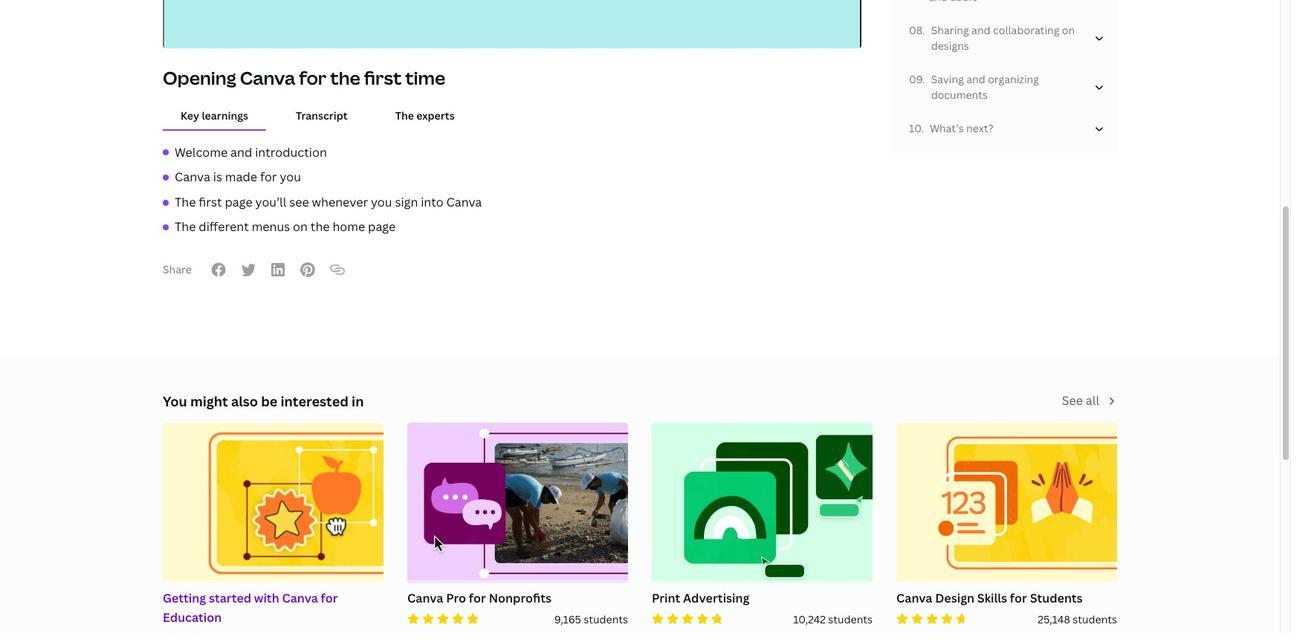 Task type: vqa. For each thing, say whether or not it's contained in the screenshot.
(primary
no



Task type: describe. For each thing, give the bounding box(es) containing it.
the experts
[[395, 108, 455, 122]]

for right pro
[[469, 591, 486, 607]]

also
[[231, 393, 258, 411]]

into
[[421, 194, 444, 210]]

1 vertical spatial first
[[199, 194, 222, 210]]

all
[[1086, 393, 1100, 409]]

whenever
[[312, 194, 368, 210]]

time
[[405, 66, 446, 90]]

made
[[225, 169, 257, 185]]

design
[[936, 591, 975, 607]]

documents
[[931, 88, 988, 102]]

students for print advertising
[[829, 613, 873, 627]]

canva right into
[[447, 194, 482, 210]]

canva left pro
[[407, 591, 444, 607]]

canva pro for nonprofits
[[407, 591, 552, 607]]

skills
[[978, 591, 1008, 607]]

with
[[254, 591, 279, 607]]

sharing
[[932, 23, 969, 37]]

09 . saving and organizing documents
[[909, 72, 1040, 102]]

opening
[[163, 66, 236, 90]]

. for 08
[[923, 23, 926, 37]]

different
[[199, 219, 249, 235]]

. for 10
[[922, 121, 924, 135]]

introduction
[[255, 144, 327, 160]]

organizing
[[988, 72, 1040, 86]]

be
[[261, 393, 278, 411]]

canva left the design
[[897, 591, 933, 607]]

canva design skills for students image
[[897, 423, 1118, 584]]

key learnings button
[[163, 102, 266, 129]]

the experts button
[[378, 102, 473, 129]]

getting
[[163, 591, 206, 607]]

9,165
[[555, 613, 581, 627]]

learnings
[[202, 108, 248, 122]]

transcript button
[[278, 102, 366, 129]]

the for the experts
[[395, 108, 414, 122]]

see
[[289, 194, 309, 210]]

the first page you'll see whenever you sign into canva
[[175, 194, 482, 210]]

1 horizontal spatial first
[[364, 66, 402, 90]]

08
[[909, 23, 923, 37]]

canva inside getting started with canva for education
[[282, 591, 318, 607]]

25,148
[[1038, 613, 1071, 627]]

canva pro for nonprofits image
[[407, 423, 628, 584]]

menus
[[252, 219, 290, 235]]

9,165 students
[[555, 613, 628, 627]]

opening canva for the first time
[[163, 66, 446, 90]]

getting started with canva for education
[[163, 591, 338, 626]]

for up transcript
[[299, 66, 327, 90]]

saving
[[931, 72, 964, 86]]

canva left the is
[[175, 169, 210, 185]]

sign
[[395, 194, 418, 210]]

canva design skills for students link
[[897, 590, 1118, 612]]



Task type: locate. For each thing, give the bounding box(es) containing it.
pro
[[446, 591, 466, 607]]

1 vertical spatial and
[[967, 72, 986, 86]]

print advertising link
[[652, 590, 873, 612]]

the down the first page you'll see whenever you sign into canva
[[311, 219, 330, 235]]

transcript
[[296, 108, 348, 122]]

for right with
[[321, 591, 338, 607]]

and inside '09 . saving and organizing documents'
[[967, 72, 986, 86]]

and for collaborating
[[972, 23, 991, 37]]

started
[[209, 591, 251, 607]]

0 vertical spatial on
[[1062, 23, 1075, 37]]

2 vertical spatial .
[[922, 121, 924, 135]]

print advertising image
[[652, 423, 873, 584]]

25,148 students
[[1038, 613, 1118, 627]]

and right sharing
[[972, 23, 991, 37]]

canva
[[240, 66, 295, 90], [175, 169, 210, 185], [447, 194, 482, 210], [282, 591, 318, 607], [407, 591, 444, 607], [897, 591, 933, 607]]

key learnings
[[181, 108, 248, 122]]

0 vertical spatial the
[[395, 108, 414, 122]]

canva pro for nonprofits link
[[407, 590, 628, 612]]

you
[[163, 393, 187, 411]]

the for the first page you'll see whenever you sign into canva
[[175, 194, 196, 210]]

page right home
[[368, 219, 396, 235]]

2 vertical spatial and
[[231, 144, 252, 160]]

1 horizontal spatial page
[[368, 219, 396, 235]]

on right 'collaborating'
[[1062, 23, 1075, 37]]

2 horizontal spatial students
[[1073, 613, 1118, 627]]

1 vertical spatial .
[[923, 72, 926, 86]]

students
[[584, 613, 628, 627], [829, 613, 873, 627], [1073, 613, 1118, 627]]

2 students from the left
[[829, 613, 873, 627]]

getting started with canva for education image
[[152, 415, 395, 592]]

0 vertical spatial page
[[225, 194, 253, 210]]

0 horizontal spatial page
[[225, 194, 253, 210]]

welcome
[[175, 144, 228, 160]]

first down the is
[[199, 194, 222, 210]]

students right 25,148
[[1073, 613, 1118, 627]]

next?
[[967, 121, 994, 135]]

1 vertical spatial you
[[371, 194, 392, 210]]

10 . what's next?
[[909, 121, 994, 135]]

the left different
[[175, 219, 196, 235]]

0 horizontal spatial you
[[280, 169, 301, 185]]

home
[[333, 219, 365, 235]]

. for 09
[[923, 72, 926, 86]]

first left 'time'
[[364, 66, 402, 90]]

1 horizontal spatial on
[[1062, 23, 1075, 37]]

1 vertical spatial the
[[311, 219, 330, 235]]

for inside getting started with canva for education
[[321, 591, 338, 607]]

the inside button
[[395, 108, 414, 122]]

you down introduction
[[280, 169, 301, 185]]

on down "see"
[[293, 219, 308, 235]]

what's
[[930, 121, 964, 135]]

for right skills
[[1010, 591, 1028, 607]]

canva design skills for students
[[897, 591, 1083, 607]]

0 horizontal spatial the
[[311, 219, 330, 235]]

and for organizing
[[967, 72, 986, 86]]

the
[[330, 66, 361, 90], [311, 219, 330, 235]]

for
[[299, 66, 327, 90], [260, 169, 277, 185], [321, 591, 338, 607], [469, 591, 486, 607], [1010, 591, 1028, 607]]

in
[[352, 393, 364, 411]]

canva is made for you
[[175, 169, 301, 185]]

experts
[[417, 108, 455, 122]]

the up transcript
[[330, 66, 361, 90]]

see
[[1062, 393, 1083, 409]]

you'll
[[255, 194, 287, 210]]

collaborating
[[993, 23, 1060, 37]]

key
[[181, 108, 199, 122]]

08 . sharing and collaborating on designs
[[909, 23, 1075, 53]]

education
[[163, 610, 222, 626]]

students
[[1030, 591, 1083, 607]]

page
[[225, 194, 253, 210], [368, 219, 396, 235]]

1 horizontal spatial you
[[371, 194, 392, 210]]

0 horizontal spatial on
[[293, 219, 308, 235]]

on inside '08 . sharing and collaborating on designs'
[[1062, 23, 1075, 37]]

nonprofits
[[489, 591, 552, 607]]

the left experts
[[395, 108, 414, 122]]

see all
[[1062, 393, 1100, 409]]

3 students from the left
[[1073, 613, 1118, 627]]

the
[[395, 108, 414, 122], [175, 194, 196, 210], [175, 219, 196, 235]]

and up documents on the right top of the page
[[967, 72, 986, 86]]

is
[[213, 169, 222, 185]]

0 horizontal spatial students
[[584, 613, 628, 627]]

advertising
[[683, 591, 750, 607]]

and up the made
[[231, 144, 252, 160]]

you left the sign
[[371, 194, 392, 210]]

designs
[[932, 39, 970, 53]]

you
[[280, 169, 301, 185], [371, 194, 392, 210]]

interested
[[281, 393, 349, 411]]

the down the welcome
[[175, 194, 196, 210]]

1 vertical spatial on
[[293, 219, 308, 235]]

. left what's
[[922, 121, 924, 135]]

0 horizontal spatial first
[[199, 194, 222, 210]]

10,242
[[794, 613, 826, 627]]

students for canva design skills for students
[[1073, 613, 1118, 627]]

see all link
[[1062, 392, 1118, 411]]

on
[[1062, 23, 1075, 37], [293, 219, 308, 235]]

09
[[909, 72, 923, 86]]

1 students from the left
[[584, 613, 628, 627]]

the different menus on the home page
[[175, 219, 396, 235]]

10,242 students
[[794, 613, 873, 627]]

1 vertical spatial page
[[368, 219, 396, 235]]

for up you'll
[[260, 169, 277, 185]]

0 vertical spatial .
[[923, 23, 926, 37]]

0 vertical spatial and
[[972, 23, 991, 37]]

canva up learnings
[[240, 66, 295, 90]]

print advertising
[[652, 591, 750, 607]]

2 vertical spatial the
[[175, 219, 196, 235]]

0 vertical spatial you
[[280, 169, 301, 185]]

page down canva is made for you
[[225, 194, 253, 210]]

students right 10,242
[[829, 613, 873, 627]]

and inside '08 . sharing and collaborating on designs'
[[972, 23, 991, 37]]

students right 9,165
[[584, 613, 628, 627]]

1 horizontal spatial the
[[330, 66, 361, 90]]

getting started with canva for education link
[[163, 590, 384, 631]]

1 vertical spatial the
[[175, 194, 196, 210]]

.
[[923, 23, 926, 37], [923, 72, 926, 86], [922, 121, 924, 135]]

. inside '08 . sharing and collaborating on designs'
[[923, 23, 926, 37]]

10
[[909, 121, 922, 135]]

students for canva pro for nonprofits
[[584, 613, 628, 627]]

1 horizontal spatial students
[[829, 613, 873, 627]]

and
[[972, 23, 991, 37], [967, 72, 986, 86], [231, 144, 252, 160]]

. left sharing
[[923, 23, 926, 37]]

welcome and introduction
[[175, 144, 327, 160]]

share
[[163, 263, 192, 277]]

. inside '09 . saving and organizing documents'
[[923, 72, 926, 86]]

the for the different menus on the home page
[[175, 219, 196, 235]]

print
[[652, 591, 681, 607]]

0 vertical spatial the
[[330, 66, 361, 90]]

canva right with
[[282, 591, 318, 607]]

. left saving
[[923, 72, 926, 86]]

first
[[364, 66, 402, 90], [199, 194, 222, 210]]

0 vertical spatial first
[[364, 66, 402, 90]]

you might also be interested in
[[163, 393, 364, 411]]

might
[[190, 393, 228, 411]]



